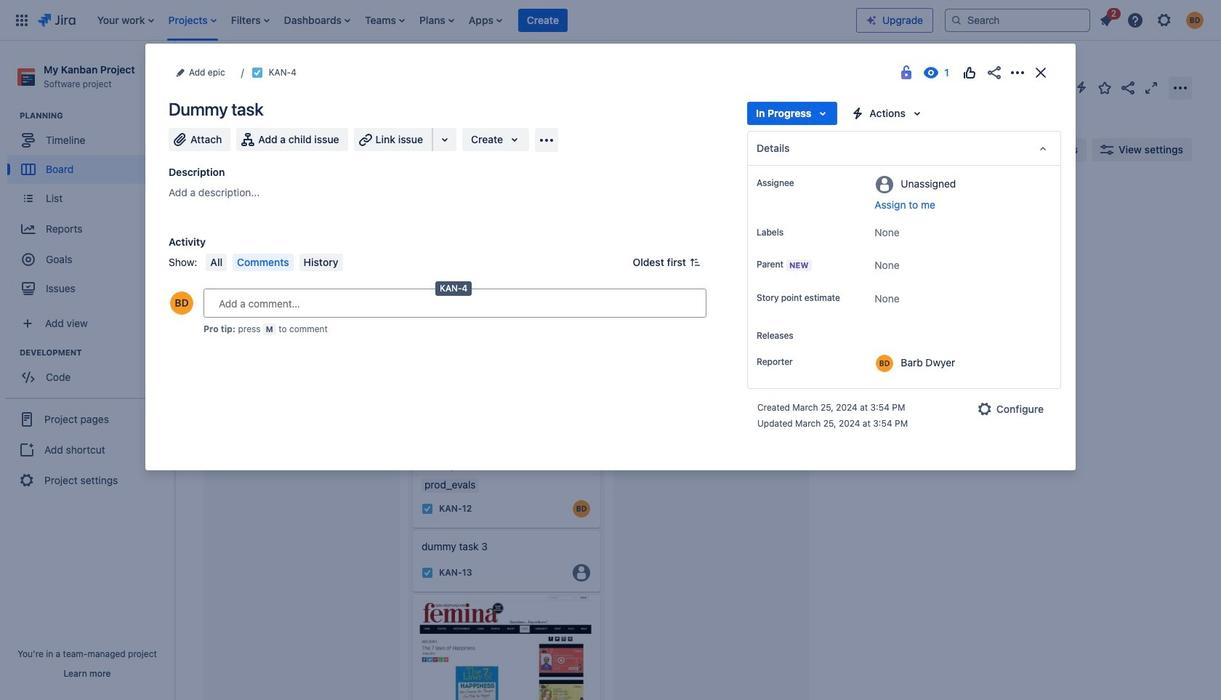 Task type: locate. For each thing, give the bounding box(es) containing it.
heading
[[20, 110, 174, 122], [20, 347, 174, 359]]

search image
[[951, 14, 963, 26]]

copy link to issue image
[[294, 66, 305, 78]]

add app image
[[538, 131, 555, 149]]

dialog
[[145, 44, 1076, 470]]

2 vertical spatial group
[[6, 398, 169, 501]]

tooltip
[[435, 281, 472, 296]]

1 vertical spatial task image
[[217, 327, 228, 339]]

1 horizontal spatial list
[[1093, 5, 1213, 33]]

link web pages and more image
[[436, 131, 454, 148]]

actions image
[[1009, 64, 1027, 81]]

Search field
[[945, 8, 1091, 32]]

0 vertical spatial task image
[[251, 67, 263, 79]]

2 vertical spatial task image
[[422, 567, 433, 578]]

jira image
[[38, 11, 75, 29], [38, 11, 75, 29]]

1 vertical spatial group
[[7, 347, 174, 396]]

list
[[90, 0, 856, 40], [1093, 5, 1213, 33]]

task image
[[251, 67, 263, 79], [422, 503, 433, 514], [422, 567, 433, 578]]

1 vertical spatial heading
[[20, 347, 174, 359]]

None search field
[[945, 8, 1091, 32]]

task image
[[217, 263, 228, 275], [217, 327, 228, 339]]

star kan board image
[[1096, 79, 1114, 96]]

0 vertical spatial heading
[[20, 110, 174, 122]]

add people image
[[358, 141, 375, 158]]

group
[[7, 110, 174, 308], [7, 347, 174, 396], [6, 398, 169, 501]]

0 vertical spatial task image
[[217, 263, 228, 275]]

menu bar
[[203, 254, 346, 271]]

banner
[[0, 0, 1221, 41]]

list item
[[93, 0, 158, 40], [164, 0, 221, 40], [227, 0, 274, 40], [280, 0, 355, 40], [361, 0, 409, 40], [415, 0, 459, 40], [464, 0, 507, 40], [518, 0, 568, 40], [1093, 5, 1121, 32]]

list item inside list
[[1093, 5, 1121, 32]]

0 horizontal spatial list
[[90, 0, 856, 40]]

assignee pin to top. only you can see pinned fields. image
[[797, 177, 809, 189]]



Task type: describe. For each thing, give the bounding box(es) containing it.
details element
[[747, 131, 1061, 166]]

2 heading from the top
[[20, 347, 174, 359]]

Add a comment… field
[[204, 289, 707, 318]]

1 vertical spatial task image
[[422, 503, 433, 514]]

sidebar element
[[0, 41, 174, 700]]

vote options: no one has voted for this issue yet. image
[[961, 64, 979, 81]]

1 task image from the top
[[217, 263, 228, 275]]

close image
[[1032, 64, 1050, 81]]

goal image
[[22, 253, 35, 266]]

1 heading from the top
[[20, 110, 174, 122]]

2 task image from the top
[[217, 327, 228, 339]]

primary element
[[9, 0, 856, 40]]

Search this board text field
[[204, 137, 273, 163]]

enter full screen image
[[1143, 79, 1160, 96]]

0 vertical spatial group
[[7, 110, 174, 308]]



Task type: vqa. For each thing, say whether or not it's contained in the screenshot.
THE DEVELOPMENT image
no



